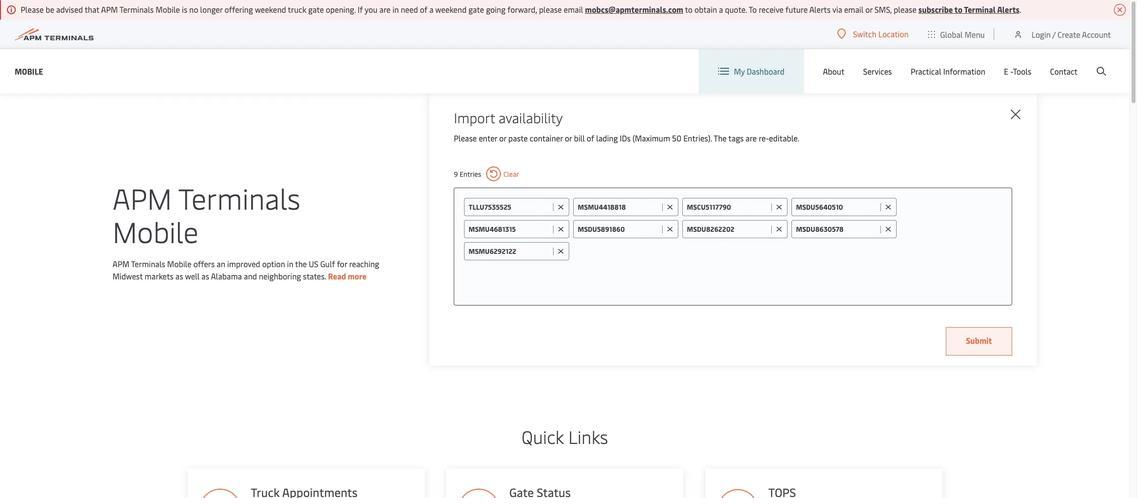 Task type: vqa. For each thing, say whether or not it's contained in the screenshot.
second > from left
no



Task type: locate. For each thing, give the bounding box(es) containing it.
of right need
[[420, 4, 428, 15]]

1 horizontal spatial in
[[393, 4, 399, 15]]

read
[[328, 271, 346, 282]]

1 horizontal spatial please
[[894, 4, 917, 15]]

as
[[176, 271, 183, 282], [202, 271, 209, 282]]

0 horizontal spatial please
[[539, 4, 562, 15]]

import
[[454, 108, 495, 127]]

1 vertical spatial apm
[[113, 179, 172, 217]]

menu
[[965, 29, 986, 40]]

please for please enter or paste container or bill of lading ids (maximum 50 entries). the tags are re-editable.
[[454, 133, 477, 144]]

0 horizontal spatial email
[[564, 4, 584, 15]]

2 vertical spatial terminals
[[131, 259, 165, 270]]

subscribe to terminal alerts link
[[919, 4, 1020, 15]]

0 vertical spatial in
[[393, 4, 399, 15]]

please right forward,
[[539, 4, 562, 15]]

terminals inside apm terminals mobile
[[178, 179, 301, 217]]

about button
[[824, 49, 845, 93]]

receive
[[759, 4, 784, 15]]

1 vertical spatial are
[[746, 133, 757, 144]]

or right enter
[[500, 133, 507, 144]]

quick
[[522, 425, 564, 449]]

switch location
[[854, 29, 909, 39]]

a right need
[[430, 4, 434, 15]]

2 vertical spatial apm
[[113, 259, 129, 270]]

mobcs@apmterminals.com
[[586, 4, 684, 15]]

contact button
[[1051, 49, 1078, 93]]

1 vertical spatial in
[[287, 259, 294, 270]]

in left the
[[287, 259, 294, 270]]

Entered ID text field
[[687, 203, 770, 212], [797, 203, 879, 212], [578, 225, 660, 234], [687, 225, 770, 234], [797, 225, 879, 234], [469, 247, 551, 256]]

Type or paste your IDs here text field
[[574, 243, 1003, 260]]

import availability
[[454, 108, 563, 127]]

1 weekend from the left
[[255, 4, 286, 15]]

2 horizontal spatial or
[[866, 4, 873, 15]]

1 vertical spatial terminals
[[178, 179, 301, 217]]

close alert image
[[1115, 4, 1127, 16]]

please right sms,
[[894, 4, 917, 15]]

a
[[430, 4, 434, 15], [720, 4, 724, 15]]

markets
[[145, 271, 174, 282]]

please down the import at the left top of page
[[454, 133, 477, 144]]

my dashboard button
[[719, 49, 785, 93]]

submit
[[967, 336, 993, 346]]

1 vertical spatial of
[[587, 133, 595, 144]]

1 as from the left
[[176, 271, 183, 282]]

via
[[833, 4, 843, 15]]

practical information button
[[911, 49, 986, 93]]

forward,
[[508, 4, 538, 15]]

0 horizontal spatial gate
[[309, 4, 324, 15]]

alerts
[[810, 4, 831, 15], [998, 4, 1020, 15]]

mobile secondary image
[[160, 250, 333, 398]]

2 email from the left
[[845, 4, 864, 15]]

1 horizontal spatial are
[[746, 133, 757, 144]]

email
[[564, 4, 584, 15], [845, 4, 864, 15]]

terminals
[[120, 4, 154, 15], [178, 179, 301, 217], [131, 259, 165, 270]]

2 to from the left
[[955, 4, 963, 15]]

entries).
[[684, 133, 713, 144]]

clear button
[[487, 167, 520, 182]]

apm
[[101, 4, 118, 15], [113, 179, 172, 217], [113, 259, 129, 270]]

us
[[309, 259, 319, 270]]

1 horizontal spatial as
[[202, 271, 209, 282]]

switch location button
[[838, 29, 909, 39]]

to left 'obtain'
[[686, 4, 693, 15]]

of
[[420, 4, 428, 15], [587, 133, 595, 144]]

terminals inside apm terminals mobile offers an improved option in the us gulf for reaching midwest markets as well as alabama and neighboring states.
[[131, 259, 165, 270]]

apm for apm terminals mobile offers an improved option in the us gulf for reaching midwest markets as well as alabama and neighboring states.
[[113, 259, 129, 270]]

quote. to
[[726, 4, 757, 15]]

1 horizontal spatial gate
[[469, 4, 484, 15]]

1 vertical spatial please
[[454, 133, 477, 144]]

0 horizontal spatial are
[[380, 4, 391, 15]]

or left sms,
[[866, 4, 873, 15]]

0 horizontal spatial in
[[287, 259, 294, 270]]

of right bill
[[587, 133, 595, 144]]

1 horizontal spatial please
[[454, 133, 477, 144]]

1 horizontal spatial to
[[955, 4, 963, 15]]

about
[[824, 66, 845, 77]]

orange club loyalty program - 56 image
[[199, 490, 241, 499]]

global
[[941, 29, 964, 40]]

1 horizontal spatial alerts
[[998, 4, 1020, 15]]

need
[[401, 4, 418, 15]]

or left bill
[[565, 133, 573, 144]]

please
[[21, 4, 44, 15], [454, 133, 477, 144]]

for
[[337, 259, 347, 270]]

-
[[1011, 66, 1014, 77]]

manager truck appointments - 53 image
[[459, 490, 500, 499]]

weekend right need
[[436, 4, 467, 15]]

are left re- at top
[[746, 133, 757, 144]]

0 horizontal spatial weekend
[[255, 4, 286, 15]]

gate right truck
[[309, 4, 324, 15]]

an
[[217, 259, 225, 270]]

please be advised that apm terminals mobile is no longer offering weekend truck gate opening. if you are in need of a weekend gate going forward, please email mobcs@apmterminals.com to obtain a quote. to receive future alerts via email or sms, please subscribe to terminal alerts .
[[21, 4, 1022, 15]]

login / create account
[[1032, 29, 1112, 40]]

0 horizontal spatial of
[[420, 4, 428, 15]]

truck
[[288, 4, 307, 15]]

0 vertical spatial please
[[21, 4, 44, 15]]

tags
[[729, 133, 744, 144]]

apm inside apm terminals mobile offers an improved option in the us gulf for reaching midwest markets as well as alabama and neighboring states.
[[113, 259, 129, 270]]

e
[[1005, 66, 1009, 77]]

a right 'obtain'
[[720, 4, 724, 15]]

please left "be"
[[21, 4, 44, 15]]

location
[[879, 29, 909, 39]]

/
[[1053, 29, 1056, 40]]

1 please from the left
[[539, 4, 562, 15]]

Entered ID text field
[[469, 203, 551, 212], [578, 203, 660, 212], [469, 225, 551, 234]]

0 horizontal spatial to
[[686, 4, 693, 15]]

advised
[[56, 4, 83, 15]]

1 horizontal spatial email
[[845, 4, 864, 15]]

as down the offers
[[202, 271, 209, 282]]

weekend
[[255, 4, 286, 15], [436, 4, 467, 15]]

please for please be advised that apm terminals mobile is no longer offering weekend truck gate opening. if you are in need of a weekend gate going forward, please email mobcs@apmterminals.com to obtain a quote. to receive future alerts via email or sms, please subscribe to terminal alerts .
[[21, 4, 44, 15]]

are right you
[[380, 4, 391, 15]]

to
[[686, 4, 693, 15], [955, 4, 963, 15]]

1 horizontal spatial a
[[720, 4, 724, 15]]

you
[[365, 4, 378, 15]]

mobile inside apm terminals mobile offers an improved option in the us gulf for reaching midwest markets as well as alabama and neighboring states.
[[167, 259, 192, 270]]

0 horizontal spatial alerts
[[810, 4, 831, 15]]

and
[[244, 271, 257, 282]]

apm for apm terminals mobile
[[113, 179, 172, 217]]

2 please from the left
[[894, 4, 917, 15]]

obtain
[[695, 4, 718, 15]]

longer
[[200, 4, 223, 15]]

option
[[262, 259, 285, 270]]

global menu
[[941, 29, 986, 40]]

gate left going
[[469, 4, 484, 15]]

weekend left truck
[[255, 4, 286, 15]]

login / create account link
[[1014, 20, 1112, 49]]

gulf
[[320, 259, 335, 270]]

no
[[189, 4, 198, 15]]

alerts left via
[[810, 4, 831, 15]]

alabama
[[211, 271, 242, 282]]

in left need
[[393, 4, 399, 15]]

alerts right terminal
[[998, 4, 1020, 15]]

container
[[530, 133, 563, 144]]

as left well
[[176, 271, 183, 282]]

0 horizontal spatial please
[[21, 4, 44, 15]]

to left terminal
[[955, 4, 963, 15]]

bill
[[574, 133, 585, 144]]

0 horizontal spatial a
[[430, 4, 434, 15]]

1 horizontal spatial weekend
[[436, 4, 467, 15]]

0 horizontal spatial as
[[176, 271, 183, 282]]

apm inside apm terminals mobile
[[113, 179, 172, 217]]

re-
[[759, 133, 770, 144]]



Task type: describe. For each thing, give the bounding box(es) containing it.
please enter or paste container or bill of lading ids (maximum 50 entries). the tags are re-editable.
[[454, 133, 800, 144]]

reaching
[[349, 259, 380, 270]]

read more
[[328, 271, 367, 282]]

mobcs@apmterminals.com link
[[586, 4, 684, 15]]

midwest
[[113, 271, 143, 282]]

2 gate from the left
[[469, 4, 484, 15]]

ids
[[620, 133, 631, 144]]

read more link
[[328, 271, 367, 282]]

future
[[786, 4, 808, 15]]

submit button
[[947, 328, 1013, 356]]

2 alerts from the left
[[998, 4, 1020, 15]]

offering
[[225, 4, 253, 15]]

1 to from the left
[[686, 4, 693, 15]]

be
[[46, 4, 54, 15]]

e -tools
[[1005, 66, 1032, 77]]

terminals for apm terminals mobile
[[178, 179, 301, 217]]

paste
[[509, 133, 528, 144]]

improved
[[227, 259, 260, 270]]

entries
[[460, 169, 482, 179]]

9
[[454, 169, 458, 179]]

dashboard
[[747, 66, 785, 77]]

1 horizontal spatial or
[[565, 133, 573, 144]]

0 vertical spatial of
[[420, 4, 428, 15]]

clear
[[504, 169, 520, 179]]

more
[[348, 271, 367, 282]]

0 vertical spatial terminals
[[120, 4, 154, 15]]

the
[[714, 133, 727, 144]]

mobile link
[[15, 65, 43, 77]]

editable.
[[770, 133, 800, 144]]

my
[[734, 66, 745, 77]]

my dashboard
[[734, 66, 785, 77]]

contact
[[1051, 66, 1078, 77]]

2 as from the left
[[202, 271, 209, 282]]

9 entries
[[454, 169, 482, 179]]

links
[[569, 425, 609, 449]]

tools
[[1014, 66, 1032, 77]]

2 weekend from the left
[[436, 4, 467, 15]]

2 a from the left
[[720, 4, 724, 15]]

1 email from the left
[[564, 4, 584, 15]]

mobile inside apm terminals mobile
[[113, 212, 199, 251]]

quick links
[[522, 425, 609, 449]]

terminal
[[965, 4, 996, 15]]

if
[[358, 4, 363, 15]]

apm terminals mobile offers an improved option in the us gulf for reaching midwest markets as well as alabama and neighboring states.
[[113, 259, 380, 282]]

in inside apm terminals mobile offers an improved option in the us gulf for reaching midwest markets as well as alabama and neighboring states.
[[287, 259, 294, 270]]

going
[[486, 4, 506, 15]]

practical information
[[911, 66, 986, 77]]

e -tools button
[[1005, 49, 1032, 93]]

the
[[295, 259, 307, 270]]

create
[[1058, 29, 1081, 40]]

terminals for apm terminals mobile offers an improved option in the us gulf for reaching midwest markets as well as alabama and neighboring states.
[[131, 259, 165, 270]]

0 vertical spatial apm
[[101, 4, 118, 15]]

1 a from the left
[[430, 4, 434, 15]]

0 horizontal spatial or
[[500, 133, 507, 144]]

(maximum
[[633, 133, 671, 144]]

practical
[[911, 66, 942, 77]]

neighboring
[[259, 271, 301, 282]]

enter
[[479, 133, 498, 144]]

that
[[85, 4, 99, 15]]

information
[[944, 66, 986, 77]]

global menu button
[[919, 19, 995, 49]]

1 horizontal spatial of
[[587, 133, 595, 144]]

switch
[[854, 29, 877, 39]]

.
[[1020, 4, 1022, 15]]

states.
[[303, 271, 326, 282]]

1 alerts from the left
[[810, 4, 831, 15]]

apm terminals mobile
[[113, 179, 301, 251]]

apmt icon 100 image
[[718, 490, 759, 499]]

0 vertical spatial are
[[380, 4, 391, 15]]

opening.
[[326, 4, 356, 15]]

login
[[1032, 29, 1052, 40]]

subscribe
[[919, 4, 954, 15]]

offers
[[194, 259, 215, 270]]

services
[[864, 66, 893, 77]]

availability
[[499, 108, 563, 127]]

well
[[185, 271, 200, 282]]

sms,
[[875, 4, 892, 15]]

is
[[182, 4, 188, 15]]

services button
[[864, 49, 893, 93]]

1 gate from the left
[[309, 4, 324, 15]]

50
[[673, 133, 682, 144]]

lading
[[597, 133, 618, 144]]



